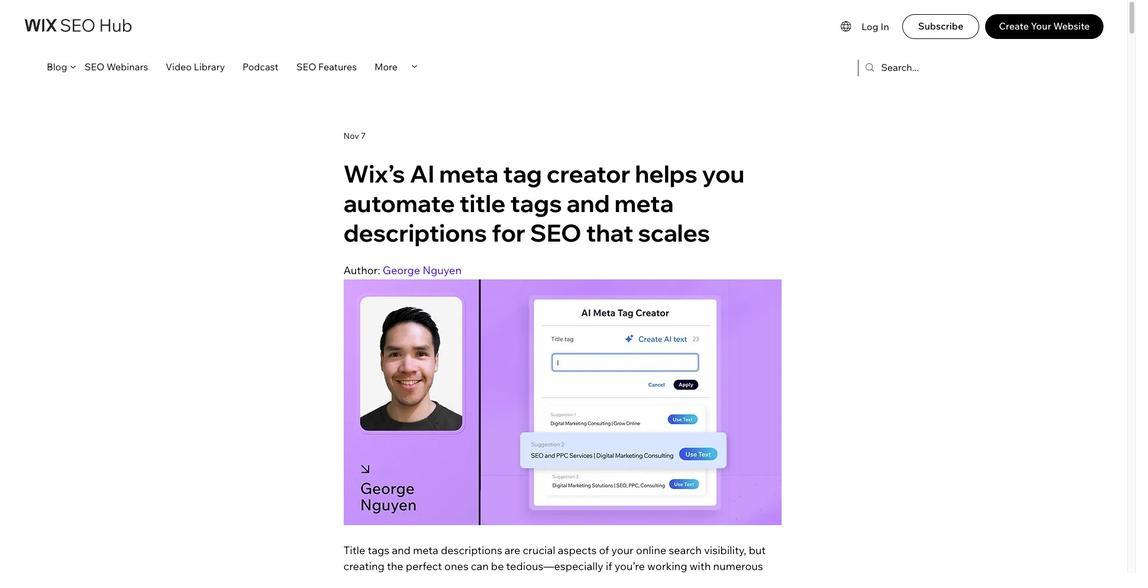 Task type: vqa. For each thing, say whether or not it's contained in the screenshot.
CONTENT,
no



Task type: describe. For each thing, give the bounding box(es) containing it.
2 horizontal spatial meta
[[614, 189, 674, 218]]

features
[[318, 61, 357, 73]]

helps
[[635, 159, 697, 189]]

with
[[690, 560, 711, 574]]

that
[[586, 218, 633, 248]]

log in
[[862, 21, 889, 33]]

you're
[[615, 560, 645, 574]]

title tags and meta descriptions are crucial aspects of your online search visibility, but creating the perfect ones can be tedious—especially if you're working with numerou
[[343, 545, 768, 574]]

and inside 'title tags and meta descriptions are crucial aspects of your online search visibility, but creating the perfect ones can be tedious—especially if you're working with numerou'
[[392, 545, 411, 558]]

george nguyen link
[[383, 264, 462, 278]]

seo features
[[296, 61, 357, 73]]

you
[[702, 159, 745, 189]]

nguyen
[[423, 264, 462, 278]]

be
[[491, 560, 504, 574]]

can
[[471, 560, 489, 574]]

perfect
[[406, 560, 442, 574]]

webinars
[[107, 61, 148, 73]]

author:
[[343, 264, 380, 278]]

nov 7
[[343, 130, 366, 141]]

descriptions inside 'title tags and meta descriptions are crucial aspects of your online search visibility, but creating the perfect ones can be tedious—especially if you're working with numerou'
[[441, 545, 502, 558]]

library
[[194, 61, 225, 73]]

create your website link
[[985, 14, 1104, 39]]

author: george nguyen
[[343, 264, 462, 278]]

log
[[862, 21, 878, 33]]

podcast
[[243, 61, 278, 73]]

crucial
[[523, 545, 555, 558]]

if
[[606, 560, 612, 574]]

tags inside 'title tags and meta descriptions are crucial aspects of your online search visibility, but creating the perfect ones can be tedious—especially if you're working with numerou'
[[368, 545, 389, 558]]

seo webinars link
[[76, 55, 157, 79]]

blog
[[47, 61, 67, 73]]

ai
[[410, 159, 435, 189]]

title
[[459, 189, 506, 218]]

title
[[343, 545, 365, 558]]

video library link
[[157, 55, 234, 79]]

in
[[881, 21, 889, 33]]

an image of author george nguyen on the left-hand side, with a screenshot of the wix ai meta tag creator showing 3 suggestions for title tags on the right-hand side image
[[343, 280, 781, 526]]

seo inside wix's ai meta tag creator helps you automate title tags and meta descriptions for seo that scales
[[530, 218, 581, 248]]

for
[[492, 218, 525, 248]]

tedious—especially
[[506, 560, 603, 574]]

your
[[611, 545, 634, 558]]

1 horizontal spatial meta
[[439, 159, 498, 189]]

ones
[[444, 560, 468, 574]]

subscribe link
[[902, 14, 979, 39]]

meta inside 'title tags and meta descriptions are crucial aspects of your online search visibility, but creating the perfect ones can be tedious—especially if you're working with numerou'
[[413, 545, 438, 558]]



Task type: locate. For each thing, give the bounding box(es) containing it.
0 vertical spatial and
[[567, 189, 610, 218]]

website
[[1053, 20, 1090, 32]]

seo left the features
[[296, 61, 316, 73]]

1 horizontal spatial seo
[[296, 61, 316, 73]]

descriptions up george nguyen link
[[343, 218, 487, 248]]

but
[[749, 545, 766, 558]]

tags up creating
[[368, 545, 389, 558]]

tags right title at top left
[[510, 189, 562, 218]]

descriptions
[[343, 218, 487, 248], [441, 545, 502, 558]]

of
[[599, 545, 609, 558]]

working
[[647, 560, 687, 574]]

tag
[[503, 159, 542, 189]]

seo for seo features
[[296, 61, 316, 73]]

wix's ai meta tag creator helps you automate title tags and meta descriptions for seo that scales
[[343, 159, 745, 248]]

0 horizontal spatial seo
[[85, 61, 104, 73]]

video library
[[166, 61, 225, 73]]

and
[[567, 189, 610, 218], [392, 545, 411, 558]]

creator
[[547, 159, 630, 189]]

creating
[[343, 560, 385, 574]]

create
[[999, 20, 1029, 32]]

1 vertical spatial and
[[392, 545, 411, 558]]

nov
[[343, 130, 359, 141]]

george
[[383, 264, 420, 278]]

log in link
[[862, 15, 896, 38]]

descriptions up 'can'
[[441, 545, 502, 558]]

podcast link
[[234, 55, 288, 79]]

1 horizontal spatial and
[[567, 189, 610, 218]]

online
[[636, 545, 666, 558]]

and inside wix's ai meta tag creator helps you automate title tags and meta descriptions for seo that scales
[[567, 189, 610, 218]]

wix's
[[343, 159, 405, 189]]

your
[[1031, 20, 1051, 32]]

7
[[361, 130, 366, 141]]

Search... search field
[[881, 54, 977, 81]]

tags inside wix's ai meta tag creator helps you automate title tags and meta descriptions for seo that scales
[[510, 189, 562, 218]]

visibility,
[[704, 545, 746, 558]]

tags
[[510, 189, 562, 218], [368, 545, 389, 558]]

seo features link
[[288, 55, 366, 79]]

1 vertical spatial tags
[[368, 545, 389, 558]]

create your website
[[999, 20, 1090, 32]]

0 horizontal spatial meta
[[413, 545, 438, 558]]

meta
[[439, 159, 498, 189], [614, 189, 674, 218], [413, 545, 438, 558]]

2 horizontal spatial seo
[[530, 218, 581, 248]]

seo
[[85, 61, 104, 73], [296, 61, 316, 73], [530, 218, 581, 248]]

scales
[[638, 218, 710, 248]]

the
[[387, 560, 403, 574]]

are
[[505, 545, 520, 558]]

seo left 'webinars'
[[85, 61, 104, 73]]

video
[[166, 61, 192, 73]]

aspects
[[558, 545, 597, 558]]

seo webinars
[[85, 61, 148, 73]]

search
[[669, 545, 702, 558]]

0 vertical spatial descriptions
[[343, 218, 487, 248]]

1 vertical spatial descriptions
[[441, 545, 502, 558]]

seo for seo webinars
[[85, 61, 104, 73]]

0 horizontal spatial and
[[392, 545, 411, 558]]

1 horizontal spatial tags
[[510, 189, 562, 218]]

subscribe
[[918, 20, 963, 32]]

descriptions inside wix's ai meta tag creator helps you automate title tags and meta descriptions for seo that scales
[[343, 218, 487, 248]]

seo right 'for'
[[530, 218, 581, 248]]

None search field
[[858, 54, 1002, 81]]

automate
[[343, 189, 455, 218]]

more
[[375, 61, 398, 73]]

0 vertical spatial tags
[[510, 189, 562, 218]]

0 horizontal spatial tags
[[368, 545, 389, 558]]



